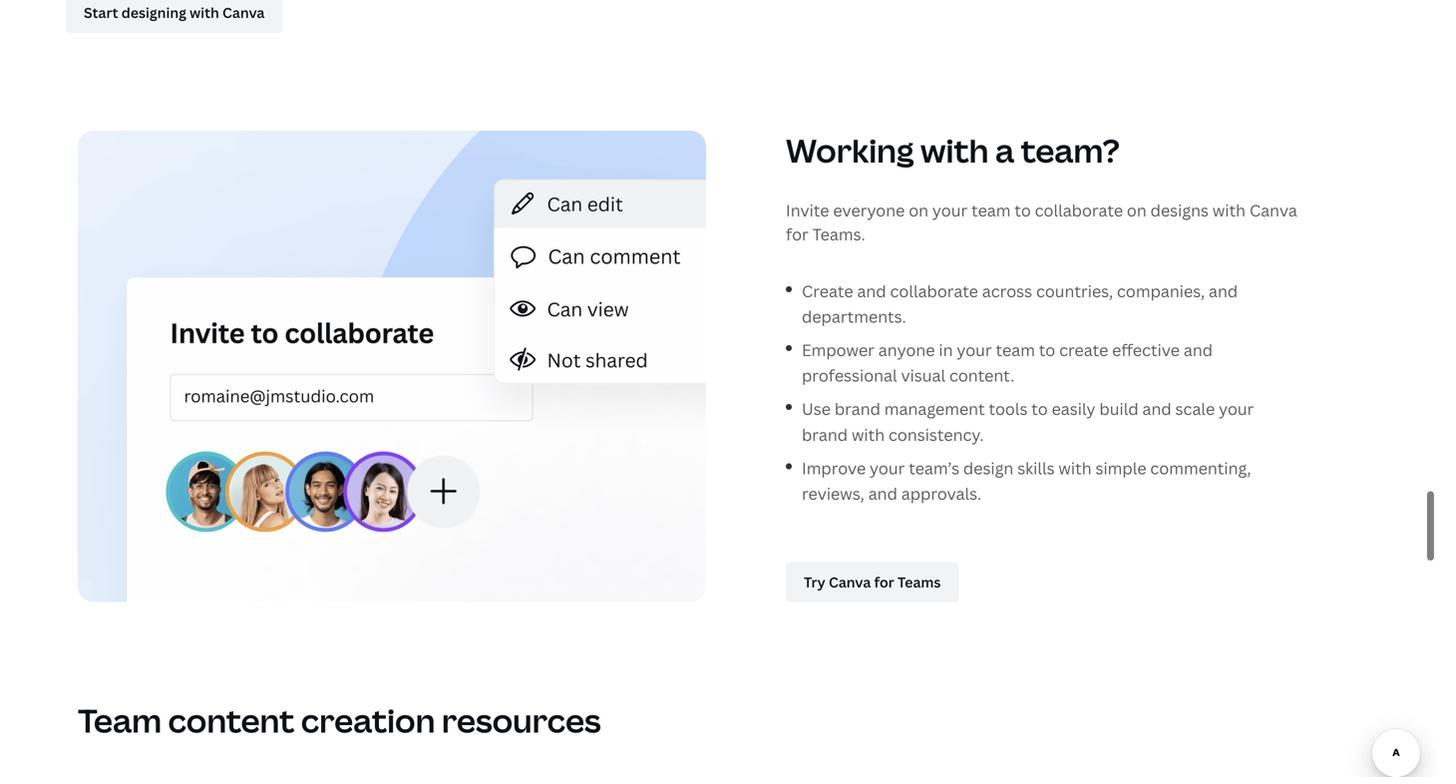 Task type: vqa. For each thing, say whether or not it's contained in the screenshot.
to
yes



Task type: locate. For each thing, give the bounding box(es) containing it.
to inside empower anyone in your team to create effective and professional visual content.
[[1039, 339, 1056, 361]]

with
[[921, 129, 989, 172], [1213, 199, 1246, 221], [852, 424, 885, 445], [1059, 457, 1092, 479]]

team's
[[909, 457, 960, 479]]

team down "a"
[[972, 199, 1011, 221]]

designs
[[1151, 199, 1209, 221]]

working with a team?
[[786, 129, 1120, 172]]

0 vertical spatial to
[[1015, 199, 1031, 221]]

to down team?
[[1015, 199, 1031, 221]]

team inside invite everyone on your team to collaborate on designs with canva for teams.
[[972, 199, 1011, 221]]

your inside invite everyone on your team to collaborate on designs with canva for teams.
[[933, 199, 968, 221]]

1 vertical spatial brand
[[802, 424, 848, 445]]

working
[[786, 129, 914, 172]]

with left canva
[[1213, 199, 1246, 221]]

1 vertical spatial collaborate
[[890, 280, 979, 302]]

and right effective
[[1184, 339, 1213, 361]]

0 horizontal spatial on
[[909, 199, 929, 221]]

your
[[933, 199, 968, 221], [957, 339, 992, 361], [1219, 398, 1255, 420], [870, 457, 905, 479]]

on
[[909, 199, 929, 221], [1127, 199, 1147, 221]]

anyone
[[879, 339, 935, 361]]

brand down the professional
[[835, 398, 881, 420]]

reviews,
[[802, 483, 865, 504]]

skills
[[1018, 457, 1055, 479]]

0 vertical spatial collaborate
[[1035, 199, 1123, 221]]

with inside invite everyone on your team to collaborate on designs with canva for teams.
[[1213, 199, 1246, 221]]

on left designs
[[1127, 199, 1147, 221]]

to inside invite everyone on your team to collaborate on designs with canva for teams.
[[1015, 199, 1031, 221]]

companies,
[[1117, 280, 1205, 302]]

design
[[964, 457, 1014, 479]]

use
[[802, 398, 831, 420]]

brand down use
[[802, 424, 848, 445]]

and right "reviews,"
[[869, 483, 898, 504]]

your inside empower anyone in your team to create effective and professional visual content.
[[957, 339, 992, 361]]

to left create
[[1039, 339, 1056, 361]]

your left team's
[[870, 457, 905, 479]]

to for create
[[1039, 339, 1056, 361]]

brand
[[835, 398, 881, 420], [802, 424, 848, 445]]

professional
[[802, 365, 898, 386]]

consistency.
[[889, 424, 984, 445]]

to for collaborate
[[1015, 199, 1031, 221]]

0 horizontal spatial collaborate
[[890, 280, 979, 302]]

create and collaborate across countries, companies, and departments.
[[802, 280, 1238, 327]]

team content creation resources
[[78, 699, 601, 742]]

and
[[857, 280, 887, 302], [1209, 280, 1238, 302], [1184, 339, 1213, 361], [1143, 398, 1172, 420], [869, 483, 898, 504]]

team
[[972, 199, 1011, 221], [996, 339, 1036, 361]]

team up content.
[[996, 339, 1036, 361]]

collaborate
[[1035, 199, 1123, 221], [890, 280, 979, 302]]

0 vertical spatial team
[[972, 199, 1011, 221]]

to right "tools"
[[1032, 398, 1048, 420]]

everyone
[[833, 199, 905, 221]]

collaborate down team?
[[1035, 199, 1123, 221]]

and right build
[[1143, 398, 1172, 420]]

your down 'working with a team?'
[[933, 199, 968, 221]]

your right "scale"
[[1219, 398, 1255, 420]]

on right everyone
[[909, 199, 929, 221]]

your up content.
[[957, 339, 992, 361]]

teams.
[[813, 223, 866, 245]]

with right skills
[[1059, 457, 1092, 479]]

1 horizontal spatial collaborate
[[1035, 199, 1123, 221]]

easily
[[1052, 398, 1096, 420]]

management
[[885, 398, 985, 420]]

2 vertical spatial to
[[1032, 398, 1048, 420]]

team inside empower anyone in your team to create effective and professional visual content.
[[996, 339, 1036, 361]]

with up improve
[[852, 424, 885, 445]]

empower anyone in your team to create effective and professional visual content.
[[802, 339, 1213, 386]]

ui - invite to collaborate (2) image
[[78, 131, 706, 602]]

1 vertical spatial to
[[1039, 339, 1056, 361]]

1 horizontal spatial on
[[1127, 199, 1147, 221]]

collaborate up in
[[890, 280, 979, 302]]

team for create
[[996, 339, 1036, 361]]

to
[[1015, 199, 1031, 221], [1039, 339, 1056, 361], [1032, 398, 1048, 420]]

1 vertical spatial team
[[996, 339, 1036, 361]]

and inside improve your team's design skills with simple commenting, reviews, and approvals.
[[869, 483, 898, 504]]



Task type: describe. For each thing, give the bounding box(es) containing it.
improve your team's design skills with simple commenting, reviews, and approvals.
[[802, 457, 1252, 504]]

invite
[[786, 199, 830, 221]]

countries,
[[1037, 280, 1114, 302]]

create
[[1060, 339, 1109, 361]]

team?
[[1021, 129, 1120, 172]]

your inside use brand management tools to easily build and scale your brand with consistency.
[[1219, 398, 1255, 420]]

team for collaborate
[[972, 199, 1011, 221]]

2 on from the left
[[1127, 199, 1147, 221]]

resources
[[442, 699, 601, 742]]

creation
[[301, 699, 435, 742]]

commenting,
[[1151, 457, 1252, 479]]

content
[[168, 699, 295, 742]]

collaborate inside the create and collaborate across countries, companies, and departments.
[[890, 280, 979, 302]]

create
[[802, 280, 854, 302]]

scale
[[1176, 398, 1215, 420]]

tools
[[989, 398, 1028, 420]]

content.
[[950, 365, 1015, 386]]

visual
[[901, 365, 946, 386]]

approvals.
[[902, 483, 982, 504]]

simple
[[1096, 457, 1147, 479]]

with inside improve your team's design skills with simple commenting, reviews, and approvals.
[[1059, 457, 1092, 479]]

build
[[1100, 398, 1139, 420]]

improve
[[802, 457, 866, 479]]

and up departments.
[[857, 280, 887, 302]]

effective
[[1113, 339, 1180, 361]]

team
[[78, 699, 162, 742]]

with inside use brand management tools to easily build and scale your brand with consistency.
[[852, 424, 885, 445]]

and right companies,
[[1209, 280, 1238, 302]]

to inside use brand management tools to easily build and scale your brand with consistency.
[[1032, 398, 1048, 420]]

your inside improve your team's design skills with simple commenting, reviews, and approvals.
[[870, 457, 905, 479]]

invite everyone on your team to collaborate on designs with canva for teams.
[[786, 199, 1298, 245]]

across
[[983, 280, 1033, 302]]

departments.
[[802, 306, 906, 327]]

0 vertical spatial brand
[[835, 398, 881, 420]]

1 on from the left
[[909, 199, 929, 221]]

and inside use brand management tools to easily build and scale your brand with consistency.
[[1143, 398, 1172, 420]]

empower
[[802, 339, 875, 361]]

for
[[786, 223, 809, 245]]

in
[[939, 339, 953, 361]]

a
[[996, 129, 1015, 172]]

canva
[[1250, 199, 1298, 221]]

collaborate inside invite everyone on your team to collaborate on designs with canva for teams.
[[1035, 199, 1123, 221]]

with left "a"
[[921, 129, 989, 172]]

use brand management tools to easily build and scale your brand with consistency.
[[802, 398, 1255, 445]]

and inside empower anyone in your team to create effective and professional visual content.
[[1184, 339, 1213, 361]]



